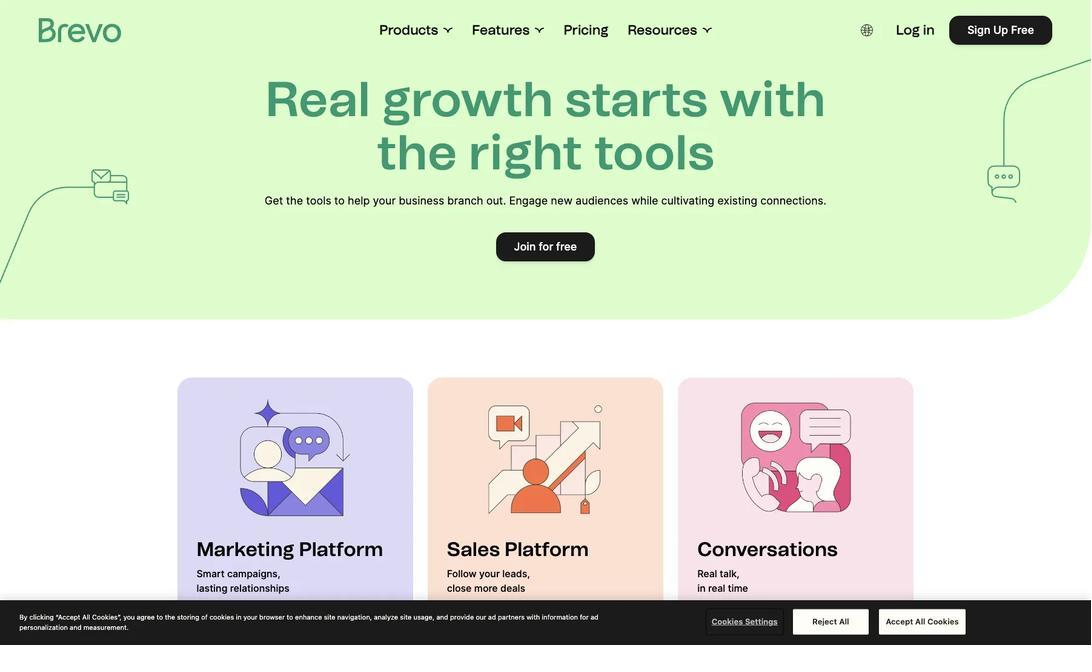 Task type: vqa. For each thing, say whether or not it's contained in the screenshot.
right Get started
no



Task type: locate. For each thing, give the bounding box(es) containing it.
your up more
[[479, 568, 500, 581]]

of inside by clicking "accept all cookies", you agree to the storing of cookies in your browser to enhance site navigation, analyze site usage, and provide our ad partners with information for ad personalization and measurement.
[[201, 614, 208, 622]]

for right "lies."
[[580, 614, 589, 622]]

the inside by clicking "accept all cookies", you agree to the storing of cookies in your browser to enhance site navigation, analyze site usage, and provide our ad partners with information for ad personalization and measurement.
[[165, 614, 175, 622]]

growth
[[382, 70, 554, 128]]

1 vertical spatial in
[[698, 583, 706, 595]]

in
[[923, 22, 935, 38], [698, 583, 706, 595], [236, 614, 242, 622]]

and
[[327, 614, 342, 624], [437, 614, 448, 622], [447, 614, 462, 624], [70, 624, 82, 632]]

1 horizontal spatial site
[[400, 614, 412, 622]]

1 of from the left
[[201, 614, 208, 622]]

2 site from the left
[[400, 614, 412, 622]]

of down email,
[[201, 614, 208, 622]]

0 horizontal spatial platform
[[299, 539, 383, 562]]

miss
[[473, 602, 492, 612]]

conversations
[[735, 602, 791, 612]]

cookies right accept
[[928, 617, 959, 627]]

you inside email, sms, whatsapp – brevo lets you create brilliant campaigns of all shapes and sizes.
[[338, 602, 353, 612]]

1 horizontal spatial ad
[[591, 614, 599, 622]]

to left live
[[785, 614, 793, 624]]

with inside the real growth starts with the right tools
[[720, 70, 826, 128]]

cookies settings button
[[707, 611, 783, 635]]

cookies",
[[92, 614, 121, 622]]

platform up lets
[[299, 539, 383, 562]]

home hero image image
[[235, 398, 356, 519], [485, 398, 606, 519], [736, 398, 857, 519]]

1 horizontal spatial for
[[580, 614, 589, 622]]

for
[[539, 241, 553, 253], [580, 614, 589, 622]]

0 horizontal spatial home hero image image
[[235, 398, 356, 519]]

1 home hero image image from the left
[[235, 398, 356, 519]]

with
[[720, 70, 826, 128], [794, 602, 811, 612], [527, 614, 540, 622]]

window!
[[501, 602, 534, 612]]

0 vertical spatial tools
[[594, 124, 715, 182]]

all
[[82, 614, 90, 622], [839, 617, 849, 627], [916, 617, 926, 627]]

tools up while
[[594, 124, 715, 182]]

1 horizontal spatial cookies
[[928, 617, 959, 627]]

platform up leads,
[[505, 539, 589, 562]]

in inside by clicking "accept all cookies", you agree to the storing of cookies in your browser to enhance site navigation, analyze site usage, and provide our ad partners with information for ad personalization and measurement.
[[236, 614, 242, 622]]

0 horizontal spatial of
[[201, 614, 208, 622]]

2 home hero image image from the left
[[485, 398, 606, 519]]

1 horizontal spatial you
[[338, 602, 353, 612]]

marketing
[[197, 539, 294, 562]]

the up business
[[377, 124, 457, 182]]

all down personalized
[[839, 617, 849, 627]]

you
[[338, 602, 353, 612], [123, 614, 135, 622]]

all right "accept
[[82, 614, 90, 622]]

0 vertical spatial for
[[539, 241, 553, 253]]

platform for marketing platform
[[299, 539, 383, 562]]

to
[[334, 195, 345, 207], [157, 614, 163, 622], [287, 614, 293, 622], [785, 614, 793, 624]]

home hero image image for marketing
[[235, 398, 356, 519]]

all right accept
[[916, 617, 926, 627]]

0 horizontal spatial you
[[123, 614, 135, 622]]

and inside never miss a window! know who your leads are and where the opportunity lies.
[[447, 614, 462, 624]]

cookies
[[712, 617, 743, 627], [928, 617, 959, 627]]

with inside strike up conversations with personalized chat tools, from instagram to live chat.
[[794, 602, 811, 612]]

you inside by clicking "accept all cookies", you agree to the storing of cookies in your browser to enhance site navigation, analyze site usage, and provide our ad partners with information for ad personalization and measurement.
[[123, 614, 135, 622]]

0 vertical spatial with
[[720, 70, 826, 128]]

cookies
[[210, 614, 234, 622]]

starts
[[565, 70, 708, 128]]

real talk, in real time
[[698, 568, 748, 595]]

ad right the our
[[488, 614, 496, 622]]

of left all
[[274, 614, 282, 624]]

site
[[324, 614, 336, 622], [400, 614, 412, 622]]

1 horizontal spatial home hero image image
[[485, 398, 606, 519]]

1 horizontal spatial tools
[[594, 124, 715, 182]]

features
[[472, 22, 530, 38]]

2 horizontal spatial in
[[923, 22, 935, 38]]

1 cookies from the left
[[712, 617, 743, 627]]

by
[[19, 614, 27, 622]]

products link
[[380, 22, 453, 39]]

live
[[796, 614, 809, 624]]

"accept
[[56, 614, 80, 622]]

tools left help
[[306, 195, 331, 207]]

brevo
[[296, 602, 319, 612]]

real for real growth starts with the right tools
[[265, 70, 370, 128]]

measurement.
[[83, 624, 129, 632]]

free
[[1011, 24, 1034, 36]]

ad
[[488, 614, 496, 622], [591, 614, 599, 622]]

your inside never miss a window! know who your leads are and where the opportunity lies.
[[581, 602, 599, 612]]

1 horizontal spatial platform
[[505, 539, 589, 562]]

where
[[464, 614, 489, 624]]

chat.
[[812, 614, 832, 624]]

for inside button
[[539, 241, 553, 253]]

0 horizontal spatial cookies
[[712, 617, 743, 627]]

settings
[[745, 617, 778, 627]]

real inside real talk, in real time
[[698, 568, 717, 581]]

0 horizontal spatial site
[[324, 614, 336, 622]]

time
[[728, 583, 748, 595]]

0 horizontal spatial ad
[[488, 614, 496, 622]]

for left free
[[539, 241, 553, 253]]

you left agree
[[123, 614, 135, 622]]

0 horizontal spatial all
[[82, 614, 90, 622]]

in right log
[[923, 22, 935, 38]]

real inside the real growth starts with the right tools
[[265, 70, 370, 128]]

the inside the real growth starts with the right tools
[[377, 124, 457, 182]]

the left storing
[[165, 614, 175, 622]]

instagram
[[743, 614, 783, 624]]

1 vertical spatial you
[[123, 614, 135, 622]]

chat
[[867, 602, 885, 612]]

log in
[[896, 22, 935, 38]]

in down sms,
[[236, 614, 242, 622]]

in left 'real'
[[698, 583, 706, 595]]

follow your leads, close more deals
[[447, 568, 530, 595]]

2 platform from the left
[[505, 539, 589, 562]]

of inside email, sms, whatsapp – brevo lets you create brilliant campaigns of all shapes and sizes.
[[274, 614, 282, 624]]

leads,
[[502, 568, 530, 581]]

our
[[476, 614, 486, 622]]

0 horizontal spatial tools
[[306, 195, 331, 207]]

accept
[[886, 617, 913, 627]]

agree
[[137, 614, 155, 622]]

reject
[[813, 617, 837, 627]]

1 vertical spatial with
[[794, 602, 811, 612]]

branch
[[447, 195, 483, 207]]

pricing
[[564, 22, 608, 38]]

real
[[265, 70, 370, 128], [698, 568, 717, 581]]

brilliant
[[197, 614, 226, 624]]

conversations
[[698, 539, 838, 562]]

site down lets
[[324, 614, 336, 622]]

cookies down up
[[712, 617, 743, 627]]

your down whatsapp
[[243, 614, 257, 622]]

1 vertical spatial tools
[[306, 195, 331, 207]]

1 vertical spatial real
[[698, 568, 717, 581]]

and right usage,
[[437, 614, 448, 622]]

sign up free
[[968, 24, 1034, 36]]

sign up free button
[[950, 16, 1053, 45]]

tools,
[[698, 614, 720, 624]]

to down –
[[287, 614, 293, 622]]

1 platform from the left
[[299, 539, 383, 562]]

personalization
[[19, 624, 68, 632]]

to right agree
[[157, 614, 163, 622]]

0 vertical spatial real
[[265, 70, 370, 128]]

the down a
[[492, 614, 505, 624]]

your inside by clicking "accept all cookies", you agree to the storing of cookies in your browser to enhance site navigation, analyze site usage, and provide our ad partners with information for ad personalization and measurement.
[[243, 614, 257, 622]]

1 horizontal spatial all
[[839, 617, 849, 627]]

button image
[[861, 24, 873, 36]]

ad right "lies."
[[591, 614, 599, 622]]

1 horizontal spatial in
[[698, 583, 706, 595]]

0 horizontal spatial in
[[236, 614, 242, 622]]

and down lets
[[327, 614, 342, 624]]

you up navigation,
[[338, 602, 353, 612]]

your right who
[[581, 602, 599, 612]]

site left usage,
[[400, 614, 412, 622]]

2 horizontal spatial all
[[916, 617, 926, 627]]

0 horizontal spatial real
[[265, 70, 370, 128]]

real growth starts with the right tools
[[265, 70, 826, 182]]

whatsapp
[[246, 602, 287, 612]]

2 of from the left
[[274, 614, 282, 624]]

campaigns
[[228, 614, 272, 624]]

0 horizontal spatial for
[[539, 241, 553, 253]]

1 horizontal spatial of
[[274, 614, 282, 624]]

your
[[373, 195, 396, 207], [479, 568, 500, 581], [581, 602, 599, 612], [243, 614, 257, 622]]

get the tools to help your business branch out. engage new audiences while cultivating existing connections.
[[265, 195, 827, 207]]

2 vertical spatial with
[[527, 614, 540, 622]]

new
[[551, 195, 573, 207]]

campaigns,
[[227, 568, 280, 581]]

1 horizontal spatial real
[[698, 568, 717, 581]]

more
[[474, 583, 498, 595]]

and down never
[[447, 614, 462, 624]]

2 vertical spatial in
[[236, 614, 242, 622]]

1 vertical spatial for
[[580, 614, 589, 622]]

2 horizontal spatial home hero image image
[[736, 398, 857, 519]]

of for cookies
[[201, 614, 208, 622]]

sign
[[968, 24, 991, 36]]

0 vertical spatial you
[[338, 602, 353, 612]]



Task type: describe. For each thing, give the bounding box(es) containing it.
partners
[[498, 614, 525, 622]]

existing
[[718, 195, 758, 207]]

features link
[[472, 22, 544, 39]]

right
[[469, 124, 583, 182]]

with for conversations
[[794, 602, 811, 612]]

–
[[290, 602, 294, 612]]

2 cookies from the left
[[928, 617, 959, 627]]

navigation,
[[337, 614, 372, 622]]

your right help
[[373, 195, 396, 207]]

home hero image image for sales
[[485, 398, 606, 519]]

who
[[561, 602, 578, 612]]

tools inside the real growth starts with the right tools
[[594, 124, 715, 182]]

strike up conversations with personalized chat tools, from instagram to live chat.
[[698, 602, 885, 624]]

resources
[[628, 22, 697, 38]]

help
[[348, 195, 370, 207]]

products
[[380, 22, 438, 38]]

1 ad from the left
[[488, 614, 496, 622]]

create
[[355, 602, 381, 612]]

smart campaigns, lasting relationships
[[197, 568, 290, 595]]

lasting
[[197, 583, 228, 595]]

never
[[447, 602, 471, 612]]

clicking
[[29, 614, 54, 622]]

personalized
[[813, 602, 865, 612]]

and inside email, sms, whatsapp – brevo lets you create brilliant campaigns of all shapes and sizes.
[[327, 614, 342, 624]]

a
[[494, 602, 499, 612]]

all inside by clicking "accept all cookies", you agree to the storing of cookies in your browser to enhance site navigation, analyze site usage, and provide our ad partners with information for ad personalization and measurement.
[[82, 614, 90, 622]]

up
[[994, 24, 1008, 36]]

log
[[896, 22, 920, 38]]

of for all
[[274, 614, 282, 624]]

3 home hero image image from the left
[[736, 398, 857, 519]]

join for free button
[[496, 233, 595, 262]]

sales
[[447, 539, 500, 562]]

by clicking "accept all cookies", you agree to the storing of cookies in your browser to enhance site navigation, analyze site usage, and provide our ad partners with information for ad personalization and measurement.
[[19, 614, 599, 632]]

free
[[556, 241, 577, 253]]

join for free
[[514, 241, 577, 253]]

all for accept all cookies
[[916, 617, 926, 627]]

the right 'get'
[[286, 195, 303, 207]]

join for free link
[[496, 233, 595, 262]]

while
[[631, 195, 658, 207]]

from
[[722, 614, 740, 624]]

brevo image
[[39, 18, 121, 42]]

resources link
[[628, 22, 712, 39]]

pricing link
[[564, 22, 608, 39]]

and down "accept
[[70, 624, 82, 632]]

all
[[285, 614, 293, 624]]

cookies settings
[[712, 617, 778, 627]]

enhance
[[295, 614, 322, 622]]

browser
[[259, 614, 285, 622]]

audiences
[[576, 195, 628, 207]]

follow
[[447, 568, 477, 581]]

leads
[[601, 602, 622, 612]]

email,
[[197, 602, 220, 612]]

shapes
[[296, 614, 325, 624]]

marketing platform
[[197, 539, 383, 562]]

analyze
[[374, 614, 398, 622]]

with inside by clicking "accept all cookies", you agree to the storing of cookies in your browser to enhance site navigation, analyze site usage, and provide our ad partners with information for ad personalization and measurement.
[[527, 614, 540, 622]]

provide
[[450, 614, 474, 622]]

storing
[[177, 614, 199, 622]]

out.
[[486, 195, 506, 207]]

smart
[[197, 568, 225, 581]]

information
[[542, 614, 578, 622]]

log in link
[[896, 22, 935, 39]]

engage
[[509, 195, 548, 207]]

for inside by clicking "accept all cookies", you agree to the storing of cookies in your browser to enhance site navigation, analyze site usage, and provide our ad partners with information for ad personalization and measurement.
[[580, 614, 589, 622]]

your inside follow your leads, close more deals
[[479, 568, 500, 581]]

real
[[708, 583, 725, 595]]

get
[[265, 195, 283, 207]]

1 site from the left
[[324, 614, 336, 622]]

accept all cookies button
[[879, 610, 966, 635]]

with for starts
[[720, 70, 826, 128]]

deals
[[500, 583, 525, 595]]

the inside never miss a window! know who your leads are and where the opportunity lies.
[[492, 614, 505, 624]]

platform for sales platform
[[505, 539, 589, 562]]

lets
[[321, 602, 336, 612]]

close
[[447, 583, 472, 595]]

reject all button
[[793, 610, 869, 635]]

in inside real talk, in real time
[[698, 583, 706, 595]]

0 vertical spatial in
[[923, 22, 935, 38]]

sizes.
[[344, 614, 367, 624]]

real for real talk, in real time
[[698, 568, 717, 581]]

sales platform
[[447, 539, 589, 562]]

up
[[723, 602, 733, 612]]

relationships
[[230, 583, 290, 595]]

talk,
[[720, 568, 740, 581]]

connections.
[[761, 195, 827, 207]]

cultivating
[[661, 195, 715, 207]]

to left help
[[334, 195, 345, 207]]

lies.
[[556, 614, 572, 624]]

accept all cookies
[[886, 617, 959, 627]]

sms,
[[223, 602, 243, 612]]

usage,
[[413, 614, 435, 622]]

know
[[537, 602, 559, 612]]

all for reject all
[[839, 617, 849, 627]]

never miss a window! know who your leads are and where the opportunity lies.
[[447, 602, 637, 624]]

are
[[625, 602, 637, 612]]

opportunity
[[507, 614, 554, 624]]

to inside strike up conversations with personalized chat tools, from instagram to live chat.
[[785, 614, 793, 624]]

2 ad from the left
[[591, 614, 599, 622]]



